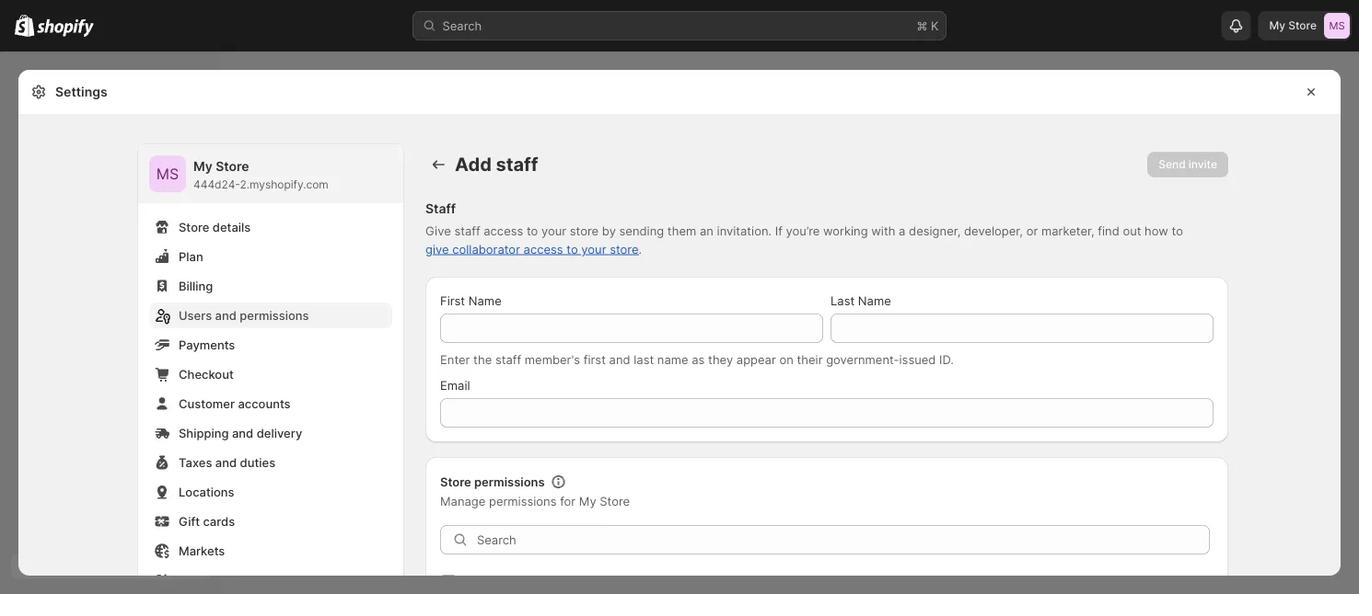 Task type: locate. For each thing, give the bounding box(es) containing it.
all
[[503, 576, 516, 590], [1201, 576, 1214, 590]]

and right users
[[215, 309, 237, 323]]

permissions up manage permissions for my store
[[474, 475, 545, 490]]

or
[[1027, 224, 1038, 238]]

my store image
[[1324, 13, 1350, 39]]

0 horizontal spatial my
[[193, 159, 213, 175]]

1 horizontal spatial name
[[858, 294, 891, 308]]

Email email field
[[440, 399, 1214, 428]]

my for my store 444d24-2.myshopify.com
[[193, 159, 213, 175]]

staff for staff
[[454, 224, 480, 238]]

sending
[[619, 224, 664, 238]]

.
[[639, 242, 642, 256]]

access up collaborator
[[484, 224, 523, 238]]

customer accounts
[[179, 397, 291, 411]]

1 vertical spatial staff
[[454, 224, 480, 238]]

expand all button
[[1145, 564, 1225, 595]]

apps and sales channels link
[[149, 568, 392, 594]]

an
[[700, 224, 714, 238]]

first
[[584, 353, 606, 367]]

markets link
[[149, 539, 392, 565]]

store up '444d24-'
[[216, 159, 249, 175]]

2 horizontal spatial to
[[1172, 224, 1183, 238]]

1 horizontal spatial store
[[610, 242, 639, 256]]

staff give staff access to your store by sending them an invitation. if you're working with a designer, developer, or marketer, find out how to give collaborator access to your store .
[[425, 201, 1183, 256]]

give collaborator access to your store link
[[425, 242, 639, 256]]

permissions
[[240, 309, 309, 323], [474, 475, 545, 490], [489, 495, 557, 509], [519, 576, 588, 590]]

permissions down billing link
[[240, 309, 309, 323]]

to up give collaborator access to your store link
[[527, 224, 538, 238]]

enter the staff member's first and last name as they appear on their government-issued id.
[[440, 353, 954, 367]]

1 horizontal spatial my
[[579, 495, 596, 509]]

0 vertical spatial staff
[[496, 153, 538, 176]]

all inside dropdown button
[[1201, 576, 1214, 590]]

First Name text field
[[440, 314, 823, 344]]

add
[[455, 153, 492, 176]]

1 all from the left
[[503, 576, 516, 590]]

my right for
[[579, 495, 596, 509]]

billing link
[[149, 274, 392, 299]]

customer accounts link
[[149, 391, 392, 417]]

shipping and delivery
[[179, 426, 302, 441]]

2 all from the left
[[1201, 576, 1214, 590]]

dialog
[[1348, 70, 1359, 152]]

my inside my store 444d24-2.myshopify.com
[[193, 159, 213, 175]]

0 horizontal spatial all
[[503, 576, 516, 590]]

store down the 'by'
[[610, 242, 639, 256]]

and for duties
[[215, 456, 237, 470]]

last
[[831, 294, 855, 308]]

name right last
[[858, 294, 891, 308]]

name right first
[[469, 294, 502, 308]]

their
[[797, 353, 823, 367]]

2 name from the left
[[858, 294, 891, 308]]

staff
[[425, 201, 456, 217]]

my store 444d24-2.myshopify.com
[[193, 159, 329, 192]]

the
[[473, 353, 492, 367]]

name for first name
[[469, 294, 502, 308]]

and left last at the bottom left of page
[[609, 353, 630, 367]]

1 vertical spatial access
[[524, 242, 563, 256]]

my up '444d24-'
[[193, 159, 213, 175]]

select all permissions
[[464, 576, 588, 590]]

staff up collaborator
[[454, 224, 480, 238]]

your down the 'by'
[[581, 242, 606, 256]]

markets
[[179, 544, 225, 559]]

1 horizontal spatial your
[[581, 242, 606, 256]]

taxes
[[179, 456, 212, 470]]

invitation.
[[717, 224, 772, 238]]

store left the 'by'
[[570, 224, 599, 238]]

and for delivery
[[232, 426, 253, 441]]

payments
[[179, 338, 235, 352]]

and right apps
[[211, 574, 233, 588]]

to right how
[[1172, 224, 1183, 238]]

and
[[215, 309, 237, 323], [609, 353, 630, 367], [232, 426, 253, 441], [215, 456, 237, 470], [211, 574, 233, 588]]

access right collaborator
[[524, 242, 563, 256]]

1 vertical spatial my
[[193, 159, 213, 175]]

staff
[[496, 153, 538, 176], [454, 224, 480, 238], [495, 353, 521, 367]]

and right taxes
[[215, 456, 237, 470]]

my
[[1270, 19, 1286, 32], [193, 159, 213, 175], [579, 495, 596, 509]]

0 vertical spatial access
[[484, 224, 523, 238]]

and down customer accounts
[[232, 426, 253, 441]]

billing
[[179, 279, 213, 293]]

staff inside 'staff give staff access to your store by sending them an invitation. if you're working with a designer, developer, or marketer, find out how to give collaborator access to your store .'
[[454, 224, 480, 238]]

all for expand
[[1201, 576, 1214, 590]]

to left .
[[567, 242, 578, 256]]

select
[[464, 576, 500, 590]]

users
[[179, 309, 212, 323]]

name
[[469, 294, 502, 308], [858, 294, 891, 308]]

shopify image
[[15, 14, 34, 37]]

appear
[[737, 353, 776, 367]]

store left my store image
[[1289, 19, 1317, 32]]

all right select
[[503, 576, 516, 590]]

0 horizontal spatial name
[[469, 294, 502, 308]]

users and permissions
[[179, 309, 309, 323]]

to
[[527, 224, 538, 238], [1172, 224, 1183, 238], [567, 242, 578, 256]]

staff right the
[[495, 353, 521, 367]]

details
[[213, 220, 251, 234]]

your up give collaborator access to your store link
[[542, 224, 567, 238]]

a
[[899, 224, 906, 238]]

2 vertical spatial staff
[[495, 353, 521, 367]]

my left my store image
[[1270, 19, 1286, 32]]

Search text field
[[477, 526, 1210, 555]]

permissions inside the shop settings menu 'element'
[[240, 309, 309, 323]]

delivery
[[257, 426, 302, 441]]

store
[[570, 224, 599, 238], [610, 242, 639, 256]]

store
[[1289, 19, 1317, 32], [216, 159, 249, 175], [179, 220, 209, 234], [440, 475, 471, 490], [600, 495, 630, 509]]

2 horizontal spatial my
[[1270, 19, 1286, 32]]

designer,
[[909, 224, 961, 238]]

1 horizontal spatial all
[[1201, 576, 1214, 590]]

member's
[[525, 353, 580, 367]]

all right the expand
[[1201, 576, 1214, 590]]

customer
[[179, 397, 235, 411]]

0 vertical spatial store
[[570, 224, 599, 238]]

staff right add
[[496, 153, 538, 176]]

1 name from the left
[[469, 294, 502, 308]]

with
[[871, 224, 896, 238]]

access
[[484, 224, 523, 238], [524, 242, 563, 256]]

developer,
[[964, 224, 1023, 238]]

your
[[542, 224, 567, 238], [581, 242, 606, 256]]

0 vertical spatial my
[[1270, 19, 1286, 32]]

cards
[[203, 515, 235, 529]]

working
[[823, 224, 868, 238]]

1 horizontal spatial to
[[567, 242, 578, 256]]

users and permissions link
[[149, 303, 392, 329]]

plan
[[179, 250, 203, 264]]

0 horizontal spatial your
[[542, 224, 567, 238]]

and for permissions
[[215, 309, 237, 323]]

name for last name
[[858, 294, 891, 308]]

id.
[[939, 353, 954, 367]]

settings
[[55, 84, 107, 100]]

for
[[560, 495, 576, 509]]



Task type: describe. For each thing, give the bounding box(es) containing it.
permissions down store permissions
[[489, 495, 557, 509]]

find
[[1098, 224, 1120, 238]]

taxes and duties
[[179, 456, 275, 470]]

shopify image
[[37, 19, 94, 37]]

Last Name text field
[[831, 314, 1214, 344]]

email
[[440, 379, 470, 393]]

duties
[[240, 456, 275, 470]]

as
[[692, 353, 705, 367]]

2 vertical spatial my
[[579, 495, 596, 509]]

2.myshopify.com
[[240, 178, 329, 192]]

if
[[775, 224, 783, 238]]

give
[[425, 242, 449, 256]]

last name
[[831, 294, 891, 308]]

gift cards
[[179, 515, 235, 529]]

first
[[440, 294, 465, 308]]

channels
[[269, 574, 320, 588]]

my store image
[[149, 156, 186, 192]]

add staff
[[455, 153, 538, 176]]

how
[[1145, 224, 1169, 238]]

0 vertical spatial your
[[542, 224, 567, 238]]

checkout link
[[149, 362, 392, 388]]

staff for enter
[[495, 353, 521, 367]]

store permissions
[[440, 475, 545, 490]]

0 horizontal spatial to
[[527, 224, 538, 238]]

k
[[931, 18, 939, 33]]

manage permissions for my store
[[440, 495, 630, 509]]

by
[[602, 224, 616, 238]]

them
[[668, 224, 697, 238]]

0 horizontal spatial store
[[570, 224, 599, 238]]

and for sales
[[211, 574, 233, 588]]

expand
[[1156, 576, 1198, 590]]

accounts
[[238, 397, 291, 411]]

444d24-
[[193, 178, 240, 192]]

apps and sales channels
[[179, 574, 320, 588]]

store inside my store 444d24-2.myshopify.com
[[216, 159, 249, 175]]

you're
[[786, 224, 820, 238]]

shipping and delivery link
[[149, 421, 392, 447]]

marketer,
[[1042, 224, 1095, 238]]

they
[[708, 353, 733, 367]]

out
[[1123, 224, 1141, 238]]

permissions right select
[[519, 576, 588, 590]]

settings dialog
[[18, 70, 1341, 595]]

shop settings menu element
[[138, 145, 403, 595]]

store right for
[[600, 495, 630, 509]]

on
[[780, 353, 794, 367]]

ms button
[[149, 156, 186, 192]]

expand all
[[1156, 576, 1214, 590]]

my store
[[1270, 19, 1317, 32]]

checkout
[[179, 367, 234, 382]]

name
[[657, 353, 689, 367]]

store details
[[179, 220, 251, 234]]

collaborator
[[452, 242, 520, 256]]

store details link
[[149, 215, 392, 240]]

locations link
[[149, 480, 392, 506]]

store up manage
[[440, 475, 471, 490]]

issued
[[899, 353, 936, 367]]

my for my store
[[1270, 19, 1286, 32]]

gift cards link
[[149, 509, 392, 535]]

sales
[[236, 574, 266, 588]]

1 vertical spatial store
[[610, 242, 639, 256]]

1 vertical spatial your
[[581, 242, 606, 256]]

enter
[[440, 353, 470, 367]]

first name
[[440, 294, 502, 308]]

manage
[[440, 495, 486, 509]]

shipping
[[179, 426, 229, 441]]

give
[[425, 224, 451, 238]]

locations
[[179, 485, 234, 500]]

all for select
[[503, 576, 516, 590]]

search
[[443, 18, 482, 33]]

store up plan
[[179, 220, 209, 234]]

last
[[634, 353, 654, 367]]

apps
[[179, 574, 208, 588]]

gift
[[179, 515, 200, 529]]

⌘
[[917, 18, 928, 33]]

government-
[[826, 353, 899, 367]]

plan link
[[149, 244, 392, 270]]

⌘ k
[[917, 18, 939, 33]]



Task type: vqa. For each thing, say whether or not it's contained in the screenshot.
Search products Text Field
no



